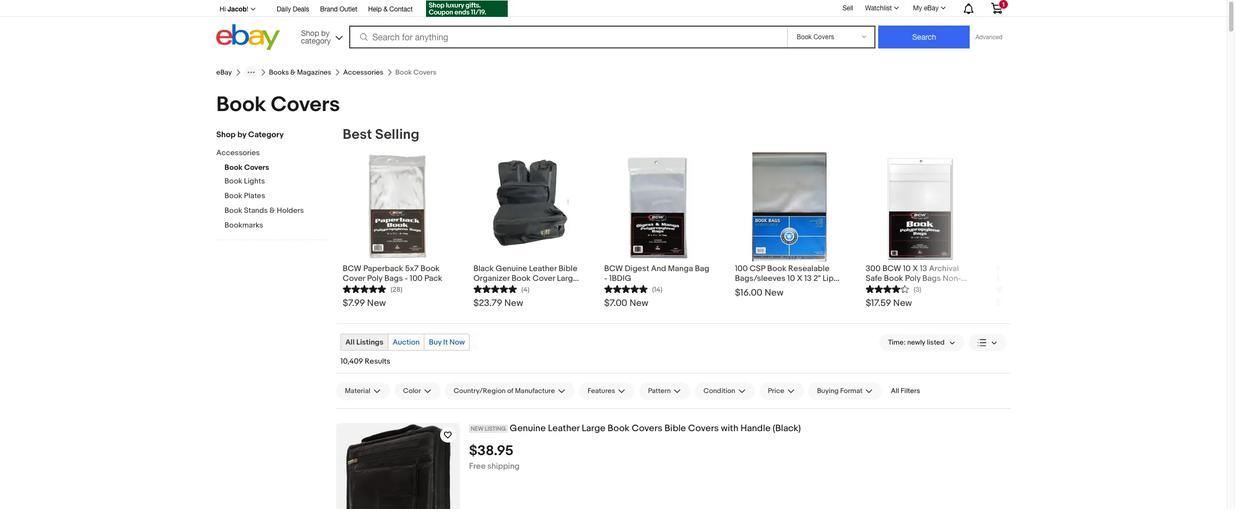 Task type: vqa. For each thing, say whether or not it's contained in the screenshot.
'14' within the Luxury Leather Case For Iphone 15 14 13 12 11 Pro Max Xr X Xs Max 8/7 Plus Cover New $7.50 $7.98 6% Off Free Shipping 28 Sold
no



Task type: describe. For each thing, give the bounding box(es) containing it.
300 bcw 10 x 13 archival safe book poly bags non- reseal 10x13 covers sleeves
[[866, 264, 970, 294]]

material
[[345, 387, 370, 396]]

covers inside 300 bcw 10 x 13 archival safe book poly bags non- reseal 10x13 covers sleeves
[[912, 283, 939, 294]]

features
[[588, 387, 615, 396]]

poly inside 300 bcw 10 x 13 archival safe book poly bags non- reseal 10x13 covers sleeves
[[905, 274, 921, 284]]

(4)
[[521, 286, 530, 294]]

books & magazines link
[[269, 68, 331, 77]]

view: list view image
[[978, 337, 998, 348]]

newly
[[907, 338, 925, 347]]

buy
[[429, 338, 442, 347]]

handle
[[741, 423, 771, 434]]

$23.79
[[474, 298, 502, 309]]

deals
[[293, 5, 309, 13]]

shop for shop by category
[[216, 130, 236, 140]]

non-
[[943, 274, 961, 284]]

$7.99 new
[[343, 298, 386, 309]]

bag
[[695, 264, 709, 274]]

bcw paperback 5x7 book cover poly bags - 100 pack image
[[367, 153, 427, 262]]

large inside black genuine leather bible organizer book cover large carrying case
[[557, 274, 578, 284]]

new for $17.59 new
[[893, 298, 912, 309]]

$7.00
[[604, 298, 628, 309]]

book stands & holders link
[[225, 206, 328, 216]]

1 vertical spatial bible
[[665, 423, 686, 434]]

price button
[[759, 383, 804, 400]]

by for category
[[237, 130, 246, 140]]

& for contact
[[384, 5, 388, 13]]

pattern button
[[639, 383, 691, 400]]

sell
[[843, 4, 853, 12]]

x inside the 100 csp book resealable bags/sleeves 10 x 13 2" lip polypro archival storage
[[797, 274, 803, 284]]

hi jacob !
[[220, 5, 248, 13]]

$17.59 new
[[866, 298, 912, 309]]

new listing genuine leather large book covers bible covers with handle (black)
[[471, 423, 801, 434]]

bcw for $7.00 new
[[604, 264, 623, 274]]

price
[[768, 387, 784, 396]]

$23.79 new
[[474, 298, 523, 309]]

ebay link
[[216, 68, 232, 77]]

bcw digest and manga bag - 1bdig
[[604, 264, 709, 284]]

& inside accessories book covers book lights book plates book stands & holders bookmarks
[[270, 206, 275, 215]]

shop for shop by category
[[301, 29, 319, 37]]

all listings link
[[341, 335, 388, 350]]

brand
[[320, 5, 338, 13]]

1bdig
[[609, 274, 631, 284]]

shop by category
[[301, 29, 331, 45]]

$7.00 new
[[604, 298, 648, 309]]

book inside black genuine leather bible organizer book cover large carrying case
[[512, 274, 531, 284]]

buy it now
[[429, 338, 465, 347]]

covers down pattern
[[632, 423, 663, 434]]

(3)
[[914, 286, 922, 294]]

pack
[[424, 274, 442, 284]]

digest
[[625, 264, 649, 274]]

archival inside the 100 csp book resealable bags/sleeves 10 x 13 2" lip polypro archival storage
[[765, 283, 795, 294]]

help & contact
[[368, 5, 413, 13]]

pattern
[[648, 387, 671, 396]]

book inside the 100 csp book resealable bags/sleeves 10 x 13 2" lip polypro archival storage
[[767, 264, 787, 274]]

!
[[247, 5, 248, 13]]

books
[[269, 68, 289, 77]]

shipping
[[488, 461, 520, 472]]

with
[[721, 423, 739, 434]]

features button
[[579, 383, 635, 400]]

bcw paperback 5x7 book cover poly bags - 100 pack
[[343, 264, 442, 284]]

bags inside bcw paperback 5x7 book cover poly bags - 100 pack
[[384, 274, 403, 284]]

material button
[[336, 383, 390, 400]]

book down "features" "dropdown button"
[[608, 423, 630, 434]]

bags/sleeves
[[735, 274, 786, 284]]

$16.00 new
[[735, 288, 784, 299]]

and
[[651, 264, 666, 274]]

1
[[1002, 1, 1005, 8]]

300 bcw 10 x 13 archival safe book poly bags non-reseal 10x13 covers sleeves image
[[886, 153, 954, 262]]

help & contact link
[[368, 4, 413, 16]]

shop by category
[[216, 130, 284, 140]]

time:
[[888, 338, 906, 347]]

daily deals link
[[277, 4, 309, 16]]

magazines
[[297, 68, 331, 77]]

outlet
[[340, 5, 357, 13]]

(4) link
[[474, 284, 530, 294]]

color button
[[394, 383, 441, 400]]

new for $7.00 new
[[630, 298, 648, 309]]

resealable
[[788, 264, 830, 274]]

condition button
[[695, 383, 755, 400]]

poly inside bcw paperback 5x7 book cover poly bags - 100 pack
[[367, 274, 383, 284]]

best
[[343, 126, 372, 143]]

jacob
[[228, 5, 247, 13]]

case
[[508, 283, 527, 294]]

Search for anything text field
[[351, 27, 785, 47]]

buying format
[[817, 387, 863, 396]]

13 inside the 100 csp book resealable bags/sleeves 10 x 13 2" lip polypro archival storage
[[804, 274, 812, 284]]

book covers
[[216, 92, 340, 118]]

contact
[[390, 5, 413, 13]]

watchlist
[[865, 4, 892, 12]]

book up bookmarks
[[225, 206, 242, 215]]

1 vertical spatial leather
[[548, 423, 580, 434]]

bcw paperback 5x7 book cover poly bags - 100 pack link
[[343, 262, 452, 284]]

format
[[840, 387, 863, 396]]

none submit inside shop by category banner
[[879, 26, 970, 48]]

color
[[403, 387, 421, 396]]

reseal
[[866, 283, 889, 294]]

1 vertical spatial genuine
[[510, 423, 546, 434]]

x inside 300 bcw 10 x 13 archival safe book poly bags non- reseal 10x13 covers sleeves
[[913, 264, 918, 274]]

bookmarks link
[[225, 221, 328, 231]]

100 inside the 100 csp book resealable bags/sleeves 10 x 13 2" lip polypro archival storage
[[735, 264, 748, 274]]

cover inside black genuine leather bible organizer book cover large carrying case
[[533, 274, 555, 284]]

4.8 out of 5 stars image
[[343, 284, 386, 294]]

all for all filters
[[891, 387, 899, 396]]

country/region of manufacture button
[[445, 383, 575, 400]]

(14)
[[652, 286, 663, 294]]

book inside bcw paperback 5x7 book cover poly bags - 100 pack
[[420, 264, 440, 274]]

covers inside accessories book covers book lights book plates book stands & holders bookmarks
[[244, 163, 269, 172]]

leather inside black genuine leather bible organizer book cover large carrying case
[[529, 264, 557, 274]]

my ebay
[[913, 4, 939, 12]]

auction link
[[388, 335, 424, 350]]



Task type: locate. For each thing, give the bounding box(es) containing it.
10
[[903, 264, 911, 274], [788, 274, 795, 284]]

0 horizontal spatial ebay
[[216, 68, 232, 77]]

None submit
[[879, 26, 970, 48]]

bags
[[384, 274, 403, 284], [923, 274, 941, 284]]

bags left non-
[[923, 274, 941, 284]]

0 horizontal spatial by
[[237, 130, 246, 140]]

$7.99
[[343, 298, 365, 309]]

2 vertical spatial &
[[270, 206, 275, 215]]

stands
[[244, 206, 268, 215]]

accessories for accessories
[[343, 68, 383, 77]]

by for category
[[321, 29, 330, 37]]

1 horizontal spatial 100
[[735, 264, 748, 274]]

all
[[345, 338, 355, 347], [891, 387, 899, 396]]

all listings
[[345, 338, 383, 347]]

5 out of 5 stars image for $28.39
[[997, 284, 1040, 294]]

$16.00
[[735, 288, 763, 299]]

2 bags from the left
[[923, 274, 941, 284]]

by inside "shop by category"
[[321, 29, 330, 37]]

0 horizontal spatial 100
[[410, 274, 423, 284]]

100 csp book resealable bags/sleeves 10 x 13 2" lip polypro archival storage image
[[752, 153, 827, 262]]

all filters
[[891, 387, 920, 396]]

- inside bcw digest and manga bag - 1bdig
[[604, 274, 607, 284]]

new for $16.00 new
[[765, 288, 784, 299]]

new left listing
[[471, 426, 484, 433]]

archival inside 300 bcw 10 x 13 archival safe book poly bags non- reseal 10x13 covers sleeves
[[929, 264, 959, 274]]

3 bcw from the left
[[883, 264, 901, 274]]

shop down deals
[[301, 29, 319, 37]]

5 out of 5 stars image
[[474, 284, 517, 294], [997, 284, 1040, 294]]

brand outlet link
[[320, 4, 357, 16]]

best selling
[[343, 126, 419, 143]]

1 horizontal spatial large
[[582, 423, 606, 434]]

10,409 results
[[341, 357, 391, 366]]

genuine right listing
[[510, 423, 546, 434]]

0 horizontal spatial x
[[797, 274, 803, 284]]

1 horizontal spatial &
[[290, 68, 296, 77]]

2 horizontal spatial bcw
[[883, 264, 901, 274]]

0 horizontal spatial 10
[[788, 274, 795, 284]]

- right paperback
[[405, 274, 408, 284]]

bags inside 300 bcw 10 x 13 archival safe book poly bags non- reseal 10x13 covers sleeves
[[923, 274, 941, 284]]

get the coupon image
[[426, 1, 508, 17]]

covers down books & magazines
[[271, 92, 340, 118]]

by down brand
[[321, 29, 330, 37]]

1 bcw from the left
[[343, 264, 361, 274]]

main content
[[336, 126, 1119, 509]]

new right $28.39
[[1028, 298, 1047, 309]]

book inside 300 bcw 10 x 13 archival safe book poly bags non- reseal 10x13 covers sleeves
[[884, 274, 903, 284]]

13 left 2"
[[804, 274, 812, 284]]

1 horizontal spatial bags
[[923, 274, 941, 284]]

all left filters in the right of the page
[[891, 387, 899, 396]]

1 horizontal spatial 13
[[920, 264, 927, 274]]

accessories for accessories book covers book lights book plates book stands & holders bookmarks
[[216, 148, 260, 157]]

5x7
[[405, 264, 419, 274]]

(black)
[[773, 423, 801, 434]]

0 vertical spatial all
[[345, 338, 355, 347]]

covers left with
[[688, 423, 719, 434]]

shop left the category
[[216, 130, 236, 140]]

1 horizontal spatial 5 out of 5 stars image
[[997, 284, 1040, 294]]

1 - from the left
[[405, 274, 408, 284]]

polypro
[[735, 283, 763, 294]]

watchlist link
[[859, 2, 904, 15]]

manufacture
[[515, 387, 555, 396]]

1 5 out of 5 stars image from the left
[[474, 284, 517, 294]]

book left plates
[[225, 191, 242, 201]]

all for all listings
[[345, 338, 355, 347]]

bcw inside 300 bcw 10 x 13 archival safe book poly bags non- reseal 10x13 covers sleeves
[[883, 264, 901, 274]]

1 vertical spatial &
[[290, 68, 296, 77]]

genuine inside black genuine leather bible organizer book cover large carrying case
[[496, 264, 527, 274]]

archival up sleeves
[[929, 264, 959, 274]]

new down 10x13 in the bottom right of the page
[[893, 298, 912, 309]]

black genuine leather bible organizer book cover large carrying case image
[[487, 153, 569, 262]]

leather
[[529, 264, 557, 274], [548, 423, 580, 434]]

book up (4)
[[512, 274, 531, 284]]

100 csp book resealable bags/sleeves 10 x 13 2" lip polypro archival storage
[[735, 264, 834, 294]]

all up 10,409 on the bottom left of the page
[[345, 338, 355, 347]]

brand outlet
[[320, 5, 357, 13]]

hi
[[220, 5, 226, 13]]

bcw digest and manga bag - 1bdig link
[[604, 262, 713, 284]]

accessories book covers book lights book plates book stands & holders bookmarks
[[216, 148, 304, 230]]

bcw inside bcw digest and manga bag - 1bdig
[[604, 264, 623, 274]]

2 poly from the left
[[905, 274, 921, 284]]

ebay inside account navigation
[[924, 4, 939, 12]]

1 poly from the left
[[367, 274, 383, 284]]

advanced
[[976, 34, 1003, 40]]

2 - from the left
[[604, 274, 607, 284]]

lights
[[244, 177, 265, 186]]

paperback
[[363, 264, 403, 274]]

carrying
[[474, 283, 506, 294]]

results
[[365, 357, 391, 366]]

bcw right 300
[[883, 264, 901, 274]]

& inside help & contact link
[[384, 5, 388, 13]]

0 vertical spatial leather
[[529, 264, 557, 274]]

100 left 'pack'
[[410, 274, 423, 284]]

covers up lights
[[244, 163, 269, 172]]

genuine leather large book covers bible covers with handle (black) image
[[341, 423, 455, 509]]

black genuine leather bible organizer book cover large carrying case link
[[474, 262, 583, 294]]

csp
[[750, 264, 766, 274]]

$38.95 free shipping
[[469, 443, 520, 472]]

listed
[[927, 338, 945, 347]]

1 horizontal spatial accessories link
[[343, 68, 383, 77]]

daily
[[277, 5, 291, 13]]

(3) link
[[866, 284, 922, 294]]

by
[[321, 29, 330, 37], [237, 130, 246, 140]]

account navigation
[[214, 0, 1011, 19]]

1 bags from the left
[[384, 274, 403, 284]]

1 horizontal spatial poly
[[905, 274, 921, 284]]

0 vertical spatial bible
[[559, 264, 577, 274]]

accessories
[[343, 68, 383, 77], [216, 148, 260, 157]]

0 horizontal spatial accessories
[[216, 148, 260, 157]]

filters
[[901, 387, 920, 396]]

book down shop by category
[[225, 163, 243, 172]]

0 horizontal spatial shop
[[216, 130, 236, 140]]

bible left 1bdig
[[559, 264, 577, 274]]

large down features
[[582, 423, 606, 434]]

plates
[[244, 191, 265, 201]]

country/region of manufacture
[[454, 387, 555, 396]]

1 vertical spatial ebay
[[216, 68, 232, 77]]

x left 2"
[[797, 274, 803, 284]]

organizer
[[474, 274, 510, 284]]

bible down the pattern dropdown button
[[665, 423, 686, 434]]

4 out of 5 stars image
[[866, 284, 909, 294]]

1 horizontal spatial bcw
[[604, 264, 623, 274]]

accessories inside accessories book covers book lights book plates book stands & holders bookmarks
[[216, 148, 260, 157]]

- left 1bdig
[[604, 274, 607, 284]]

new inside new listing genuine leather large book covers bible covers with handle (black)
[[471, 426, 484, 433]]

0 vertical spatial large
[[557, 274, 578, 284]]

books & magazines
[[269, 68, 331, 77]]

all filters button
[[887, 383, 925, 400]]

- inside bcw paperback 5x7 book cover poly bags - 100 pack
[[405, 274, 408, 284]]

0 horizontal spatial bcw
[[343, 264, 361, 274]]

accessories down shop by category
[[216, 148, 260, 157]]

new for $28.39 new
[[1028, 298, 1047, 309]]

5 out of 5 stars image for $23.79
[[474, 284, 517, 294]]

accessories link down the category
[[216, 148, 320, 159]]

1 cover from the left
[[343, 274, 365, 284]]

leather up (4)
[[529, 264, 557, 274]]

bcw
[[343, 264, 361, 274], [604, 264, 623, 274], [883, 264, 901, 274]]

10 up 10x13 in the bottom right of the page
[[903, 264, 911, 274]]

bcw digest and manga bag - 1bdig image
[[626, 153, 691, 262]]

1 horizontal spatial shop
[[301, 29, 319, 37]]

100 left csp
[[735, 264, 748, 274]]

advanced link
[[970, 26, 1008, 48]]

new down (28) link on the left of the page
[[367, 298, 386, 309]]

4.9 out of 5 stars image
[[604, 284, 648, 294]]

x up "(3)"
[[913, 264, 918, 274]]

new for $7.99 new
[[367, 298, 386, 309]]

0 horizontal spatial all
[[345, 338, 355, 347]]

10x13
[[890, 283, 910, 294]]

main content containing best selling
[[336, 126, 1119, 509]]

0 vertical spatial ebay
[[924, 4, 939, 12]]

new down bags/sleeves
[[765, 288, 784, 299]]

genuine up 'case'
[[496, 264, 527, 274]]

help
[[368, 5, 382, 13]]

0 horizontal spatial 13
[[804, 274, 812, 284]]

13 inside 300 bcw 10 x 13 archival safe book poly bags non- reseal 10x13 covers sleeves
[[920, 264, 927, 274]]

manga
[[668, 264, 693, 274]]

0 vertical spatial accessories link
[[343, 68, 383, 77]]

1 horizontal spatial ebay
[[924, 4, 939, 12]]

0 horizontal spatial -
[[405, 274, 408, 284]]

0 horizontal spatial large
[[557, 274, 578, 284]]

covers right 10x13 in the bottom right of the page
[[912, 283, 939, 294]]

bcw inside bcw paperback 5x7 book cover poly bags - 100 pack
[[343, 264, 361, 274]]

5 out of 5 stars image up '$28.39 new'
[[997, 284, 1040, 294]]

time: newly listed
[[888, 338, 945, 347]]

daily deals
[[277, 5, 309, 13]]

0 vertical spatial &
[[384, 5, 388, 13]]

all inside all listings link
[[345, 338, 355, 347]]

$38.95
[[469, 443, 514, 460]]

book right 5x7
[[420, 264, 440, 274]]

accessories right magazines
[[343, 68, 383, 77]]

book up shop by category
[[216, 92, 266, 118]]

2 horizontal spatial &
[[384, 5, 388, 13]]

0 vertical spatial shop
[[301, 29, 319, 37]]

0 horizontal spatial accessories link
[[216, 148, 320, 159]]

0 vertical spatial archival
[[929, 264, 959, 274]]

1 horizontal spatial bible
[[665, 423, 686, 434]]

100 inside bcw paperback 5x7 book cover poly bags - 100 pack
[[410, 274, 423, 284]]

category
[[301, 36, 331, 45]]

book right csp
[[767, 264, 787, 274]]

0 vertical spatial by
[[321, 29, 330, 37]]

shop inside "shop by category"
[[301, 29, 319, 37]]

5 out of 5 stars image up $23.79 new
[[474, 284, 517, 294]]

storage
[[797, 283, 826, 294]]

0 horizontal spatial 5 out of 5 stars image
[[474, 284, 517, 294]]

cover inside bcw paperback 5x7 book cover poly bags - 100 pack
[[343, 274, 365, 284]]

buy it now link
[[425, 335, 469, 350]]

0 vertical spatial genuine
[[496, 264, 527, 274]]

10,409
[[341, 357, 363, 366]]

bible inside black genuine leather bible organizer book cover large carrying case
[[559, 264, 577, 274]]

large right 'case'
[[557, 274, 578, 284]]

archival down csp
[[765, 283, 795, 294]]

bookmarks
[[225, 221, 263, 230]]

bags up (28)
[[384, 274, 403, 284]]

bcw up '4.8 out of 5 stars' image
[[343, 264, 361, 274]]

0 vertical spatial accessories
[[343, 68, 383, 77]]

2 bcw from the left
[[604, 264, 623, 274]]

bcw for $7.99 new
[[343, 264, 361, 274]]

1 vertical spatial all
[[891, 387, 899, 396]]

0 horizontal spatial poly
[[367, 274, 383, 284]]

1 horizontal spatial cover
[[533, 274, 555, 284]]

shop by category banner
[[214, 0, 1011, 53]]

1 horizontal spatial x
[[913, 264, 918, 274]]

0 horizontal spatial &
[[270, 206, 275, 215]]

300 bcw 10 x 13 archival safe book poly bags non- reseal 10x13 covers sleeves link
[[866, 262, 975, 294]]

accessories link right magazines
[[343, 68, 383, 77]]

country/region
[[454, 387, 506, 396]]

1 link
[[985, 0, 1009, 16]]

13 up "(3)"
[[920, 264, 927, 274]]

ebay
[[924, 4, 939, 12], [216, 68, 232, 77]]

300
[[866, 264, 881, 274]]

sleeves
[[940, 283, 970, 294]]

1 vertical spatial large
[[582, 423, 606, 434]]

new down (14) link
[[630, 298, 648, 309]]

1 horizontal spatial -
[[604, 274, 607, 284]]

book right safe
[[884, 274, 903, 284]]

(14) link
[[604, 284, 663, 294]]

new for $23.79 new
[[504, 298, 523, 309]]

shop by category button
[[296, 24, 345, 48]]

0 horizontal spatial cover
[[343, 274, 365, 284]]

1 vertical spatial accessories link
[[216, 148, 320, 159]]

1 horizontal spatial accessories
[[343, 68, 383, 77]]

2 5 out of 5 stars image from the left
[[997, 284, 1040, 294]]

cover right 'case'
[[533, 274, 555, 284]]

1 horizontal spatial by
[[321, 29, 330, 37]]

all inside the all filters 'button'
[[891, 387, 899, 396]]

10 left storage
[[788, 274, 795, 284]]

1 horizontal spatial 10
[[903, 264, 911, 274]]

new down 'case'
[[504, 298, 523, 309]]

10 inside the 100 csp book resealable bags/sleeves 10 x 13 2" lip polypro archival storage
[[788, 274, 795, 284]]

cover up $7.99
[[343, 274, 365, 284]]

2 cover from the left
[[533, 274, 555, 284]]

shop
[[301, 29, 319, 37], [216, 130, 236, 140]]

0 horizontal spatial archival
[[765, 283, 795, 294]]

black
[[474, 264, 494, 274]]

covers
[[271, 92, 340, 118], [244, 163, 269, 172], [912, 283, 939, 294], [632, 423, 663, 434], [688, 423, 719, 434]]

& right books
[[290, 68, 296, 77]]

leather down manufacture
[[548, 423, 580, 434]]

1 horizontal spatial archival
[[929, 264, 959, 274]]

$17.59
[[866, 298, 891, 309]]

selling
[[375, 126, 419, 143]]

book left lights
[[225, 177, 242, 186]]

free
[[469, 461, 486, 472]]

1 vertical spatial accessories
[[216, 148, 260, 157]]

0 horizontal spatial bible
[[559, 264, 577, 274]]

my ebay link
[[907, 2, 951, 15]]

1 horizontal spatial all
[[891, 387, 899, 396]]

1 vertical spatial archival
[[765, 283, 795, 294]]

& right help
[[384, 5, 388, 13]]

2"
[[814, 274, 821, 284]]

0 horizontal spatial bags
[[384, 274, 403, 284]]

genuine
[[496, 264, 527, 274], [510, 423, 546, 434]]

& down book plates "link"
[[270, 206, 275, 215]]

10 inside 300 bcw 10 x 13 archival safe book poly bags non- reseal 10x13 covers sleeves
[[903, 264, 911, 274]]

1 vertical spatial by
[[237, 130, 246, 140]]

by left the category
[[237, 130, 246, 140]]

& for magazines
[[290, 68, 296, 77]]

bcw left digest on the bottom of the page
[[604, 264, 623, 274]]

condition
[[704, 387, 735, 396]]

1 vertical spatial shop
[[216, 130, 236, 140]]



